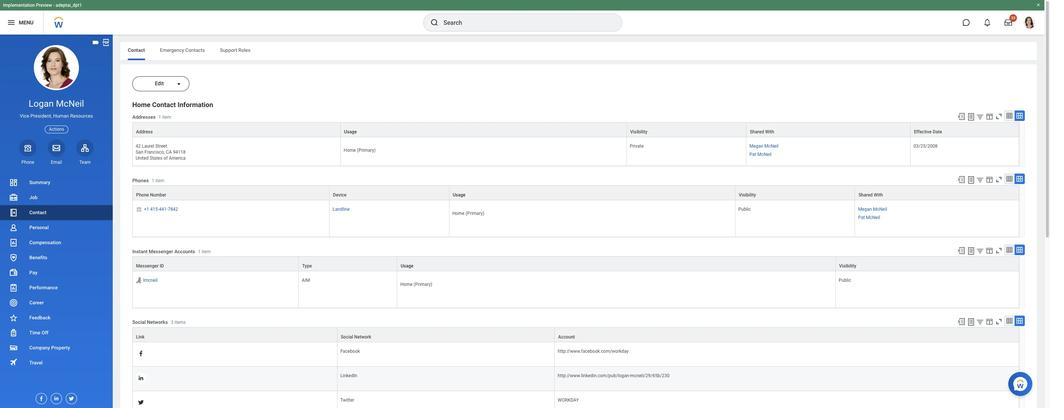 Task type: describe. For each thing, give the bounding box(es) containing it.
vice
[[20, 113, 29, 119]]

mcneil for left megan mcneil link
[[765, 144, 779, 149]]

select to filter grid data image for accounts
[[976, 247, 985, 255]]

united
[[136, 156, 149, 161]]

phone image inside popup button
[[23, 144, 33, 153]]

row containing twitter
[[132, 391, 1019, 408]]

visibility for accounts
[[839, 264, 857, 269]]

implementation preview -   adeptai_dpt1
[[3, 3, 82, 8]]

private element
[[630, 142, 644, 149]]

1 vertical spatial shared with button
[[855, 186, 1019, 200]]

roles
[[238, 47, 251, 53]]

1 horizontal spatial home (primary)
[[400, 282, 432, 287]]

row containing link
[[132, 327, 1019, 343]]

navigation pane region
[[0, 35, 113, 408]]

expand table image for networks
[[1016, 317, 1024, 325]]

pay
[[29, 270, 37, 276]]

click to view/edit grid preferences image for social networks
[[986, 318, 994, 326]]

megan for the bottommost megan mcneil link
[[858, 207, 872, 212]]

company
[[29, 345, 50, 351]]

toolbar for instant messenger accounts
[[954, 245, 1025, 256]]

phones
[[132, 178, 149, 183]]

email logan mcneil element
[[48, 159, 65, 165]]

team logan mcneil element
[[76, 159, 94, 165]]

fullscreen image for networks
[[995, 318, 1003, 326]]

public element for accounts
[[839, 276, 851, 283]]

messenger inside popup button
[[136, 264, 159, 269]]

public for item
[[739, 207, 751, 212]]

1 vertical spatial megan mcneil link
[[858, 205, 887, 212]]

1 vertical spatial with
[[874, 193, 883, 198]]

toolbar for phones
[[954, 174, 1025, 185]]

0 vertical spatial with
[[765, 129, 774, 135]]

1 vertical spatial pat
[[858, 215, 865, 220]]

job link
[[0, 190, 113, 205]]

time off link
[[0, 326, 113, 341]]

support roles
[[220, 47, 251, 53]]

career link
[[0, 295, 113, 311]]

aim element
[[302, 276, 310, 283]]

0 vertical spatial usage
[[344, 129, 357, 135]]

menu
[[19, 19, 34, 25]]

mcneil/29/65b/230
[[630, 373, 670, 379]]

personal
[[29, 225, 49, 230]]

fullscreen image for item
[[995, 176, 1003, 184]]

menu button
[[0, 11, 43, 35]]

0 horizontal spatial shared with
[[750, 129, 774, 135]]

device button
[[330, 186, 449, 200]]

0 vertical spatial pat
[[750, 152, 756, 157]]

logan mcneil
[[29, 98, 84, 109]]

addresses 1 item
[[132, 114, 171, 120]]

company property image
[[9, 344, 18, 353]]

view team image
[[80, 144, 89, 153]]

pat mcneil link for left megan mcneil link
[[750, 150, 772, 157]]

number
[[150, 193, 166, 198]]

phone logan mcneil element
[[19, 159, 36, 165]]

company property link
[[0, 341, 113, 356]]

effective
[[914, 129, 932, 135]]

fullscreen image for accounts
[[995, 247, 1003, 255]]

lmcneil
[[143, 278, 158, 283]]

+1 415-441-7842 link
[[144, 205, 178, 212]]

travel
[[29, 360, 43, 366]]

usage button for accounts
[[397, 257, 836, 271]]

export to excel image for networks
[[957, 318, 966, 326]]

item for phones
[[155, 178, 164, 183]]

summary
[[29, 180, 50, 185]]

of
[[164, 156, 168, 161]]

export to worksheets image for phones
[[967, 176, 976, 185]]

Search Workday  search field
[[444, 14, 607, 31]]

export to excel image for item
[[957, 176, 966, 184]]

row containing 42 laurel street
[[132, 137, 1019, 166]]

email
[[51, 160, 62, 165]]

time
[[29, 330, 40, 336]]

account button
[[555, 328, 1019, 342]]

ca
[[166, 150, 172, 155]]

415-
[[150, 207, 159, 212]]

compensation link
[[0, 235, 113, 250]]

row containing address
[[132, 122, 1019, 137]]

address
[[136, 129, 153, 135]]

row containing facebook
[[132, 343, 1019, 367]]

actions
[[49, 127, 64, 132]]

1 vertical spatial shared
[[859, 193, 873, 198]]

president,
[[30, 113, 52, 119]]

property
[[51, 345, 70, 351]]

menu banner
[[0, 0, 1045, 35]]

pay image
[[9, 268, 18, 277]]

usage for accounts
[[401, 264, 414, 269]]

twitter image
[[66, 394, 74, 402]]

networks
[[147, 320, 168, 325]]

0 horizontal spatial megan mcneil link
[[750, 142, 779, 149]]

phone number button
[[133, 186, 329, 200]]

lmcneil link
[[143, 276, 158, 283]]

inbox large image
[[1005, 19, 1012, 26]]

laurel
[[142, 144, 154, 149]]

performance image
[[9, 283, 18, 292]]

1 vertical spatial phone image
[[136, 207, 142, 213]]

03/25/2008
[[914, 144, 938, 149]]

type button
[[299, 257, 397, 271]]

link
[[136, 335, 145, 340]]

0 vertical spatial megan mcneil
[[750, 144, 779, 149]]

1 vertical spatial home (primary)
[[452, 211, 484, 216]]

edit button
[[132, 76, 174, 91]]

1 horizontal spatial shared with
[[859, 193, 883, 198]]

megan for left megan mcneil link
[[750, 144, 763, 149]]

benefits link
[[0, 250, 113, 265]]

7842
[[168, 207, 178, 212]]

social network
[[341, 335, 371, 340]]

aim image
[[135, 277, 142, 284]]

select to filter grid data image for addresses
[[976, 113, 985, 121]]

0 vertical spatial home (primary)
[[344, 148, 376, 153]]

contacts
[[185, 47, 205, 53]]

account
[[558, 335, 575, 340]]

row containing lmcneil
[[132, 272, 1019, 308]]

2 vertical spatial home (primary) element
[[400, 281, 432, 287]]

vice president, human resources
[[20, 113, 93, 119]]

company property
[[29, 345, 70, 351]]

social networks 3 items
[[132, 320, 186, 325]]

twitter image
[[138, 399, 144, 406]]

1 vertical spatial items selected list
[[858, 205, 899, 221]]

america
[[169, 156, 186, 161]]

compensation image
[[9, 238, 18, 247]]

time off
[[29, 330, 48, 336]]

1 vertical spatial home (primary) element
[[452, 210, 484, 216]]

+1
[[144, 207, 149, 212]]

support
[[220, 47, 237, 53]]

export to worksheets image for instant messenger accounts
[[967, 247, 976, 256]]

compensation
[[29, 240, 61, 245]]

table image for phones
[[1006, 175, 1013, 183]]

instant
[[132, 249, 148, 254]]

performance link
[[0, 280, 113, 295]]

team
[[79, 160, 91, 165]]

fullscreen image for 1
[[995, 112, 1003, 121]]

toolbar for addresses
[[954, 111, 1025, 122]]

list containing summary
[[0, 175, 113, 371]]

implementation
[[3, 3, 35, 8]]

0 vertical spatial visibility button
[[627, 123, 746, 137]]

0 horizontal spatial items selected list
[[750, 142, 791, 158]]



Task type: locate. For each thing, give the bounding box(es) containing it.
expand table image for 1
[[1016, 112, 1024, 120]]

landline link
[[333, 205, 350, 212]]

feedback
[[29, 315, 50, 321]]

1
[[159, 115, 161, 120], [152, 178, 154, 183], [198, 249, 201, 254]]

resources
[[70, 113, 93, 119]]

33 button
[[1000, 14, 1017, 31]]

search image
[[430, 18, 439, 27]]

items
[[175, 320, 186, 325]]

contact up 'addresses 1 item'
[[152, 101, 176, 109]]

home (primary)
[[344, 148, 376, 153], [452, 211, 484, 216], [400, 282, 432, 287]]

toolbar
[[954, 111, 1025, 122], [954, 174, 1025, 185], [954, 245, 1025, 256], [954, 316, 1025, 327]]

2 vertical spatial 1
[[198, 249, 201, 254]]

mcneil for left megan mcneil link pat mcneil link
[[758, 152, 772, 157]]

contact image
[[9, 208, 18, 217]]

benefits
[[29, 255, 47, 261]]

career
[[29, 300, 44, 306]]

0 horizontal spatial home (primary)
[[344, 148, 376, 153]]

messenger id
[[136, 264, 164, 269]]

phone up +1
[[136, 193, 149, 198]]

social up facebook
[[341, 335, 353, 340]]

(primary) for home (primary) element to the bottom
[[414, 282, 432, 287]]

1 horizontal spatial megan
[[858, 207, 872, 212]]

2 horizontal spatial usage
[[453, 193, 466, 198]]

http://www.linkedin.com/pub/logan-mcneil/29/65b/230
[[558, 373, 670, 379]]

1 horizontal spatial (primary)
[[414, 282, 432, 287]]

1 inside 'addresses 1 item'
[[159, 115, 161, 120]]

0 vertical spatial pat mcneil
[[750, 152, 772, 157]]

phone image
[[23, 144, 33, 153], [136, 207, 142, 213]]

(primary)
[[357, 148, 376, 153], [466, 211, 484, 216], [414, 282, 432, 287]]

10 row from the top
[[132, 391, 1019, 408]]

mail image
[[52, 144, 61, 153]]

public element for item
[[739, 205, 751, 212]]

0 vertical spatial select to filter grid data image
[[976, 247, 985, 255]]

0 vertical spatial expand table image
[[1016, 175, 1024, 183]]

feedback image
[[9, 314, 18, 323]]

phone image up phone logan mcneil element
[[23, 144, 33, 153]]

1 horizontal spatial pat mcneil
[[858, 215, 880, 220]]

row containing phone number
[[132, 185, 1019, 201]]

feedback link
[[0, 311, 113, 326]]

0 vertical spatial shared
[[750, 129, 764, 135]]

0 vertical spatial export to excel image
[[957, 112, 966, 121]]

0 horizontal spatial visibility
[[630, 129, 648, 135]]

tab list
[[120, 42, 1037, 60]]

0 vertical spatial messenger
[[149, 249, 173, 254]]

adeptai_dpt1
[[56, 3, 82, 8]]

2 vertical spatial contact
[[29, 210, 46, 215]]

contact inside contact link
[[29, 210, 46, 215]]

fullscreen image
[[995, 112, 1003, 121], [995, 318, 1003, 326]]

1 horizontal spatial with
[[874, 193, 883, 198]]

4 row from the top
[[132, 201, 1019, 237]]

mcneil for the bottommost megan mcneil link
[[873, 207, 887, 212]]

1 right accounts
[[198, 249, 201, 254]]

view printable version (pdf) image
[[102, 38, 110, 47]]

phone for phone
[[21, 160, 34, 165]]

expand table image for accounts
[[1016, 246, 1024, 254]]

facebook
[[340, 349, 360, 354]]

row
[[132, 122, 1019, 137], [132, 137, 1019, 166], [132, 185, 1019, 201], [132, 201, 1019, 237], [132, 256, 1019, 272], [132, 272, 1019, 308], [132, 327, 1019, 343], [132, 343, 1019, 367], [132, 367, 1019, 391], [132, 391, 1019, 408]]

9 row from the top
[[132, 367, 1019, 391]]

messenger up id
[[149, 249, 173, 254]]

network
[[354, 335, 371, 340]]

2 horizontal spatial (primary)
[[466, 211, 484, 216]]

usage button
[[341, 123, 627, 137], [449, 186, 735, 200], [397, 257, 836, 271]]

preview
[[36, 3, 52, 8]]

phone up summary
[[21, 160, 34, 165]]

94118
[[173, 150, 186, 155]]

export to worksheets image
[[967, 112, 976, 121], [967, 176, 976, 185], [967, 247, 976, 256], [967, 318, 976, 327]]

items selected list
[[750, 142, 791, 158], [858, 205, 899, 221]]

caret down image
[[174, 81, 183, 87]]

messenger id button
[[133, 257, 299, 271]]

click to view/edit grid preferences image for phones
[[986, 176, 994, 184]]

click to view/edit grid preferences image for addresses
[[986, 112, 994, 121]]

1 horizontal spatial contact
[[128, 47, 145, 53]]

0 vertical spatial visibility
[[630, 129, 648, 135]]

3 row from the top
[[132, 185, 1019, 201]]

1 horizontal spatial items selected list
[[858, 205, 899, 221]]

visibility button for item
[[736, 186, 855, 200]]

summary link
[[0, 175, 113, 190]]

0 horizontal spatial phone image
[[23, 144, 33, 153]]

2 row from the top
[[132, 137, 1019, 166]]

select to filter grid data image
[[976, 247, 985, 255], [976, 318, 985, 326]]

row containing linkedin
[[132, 367, 1019, 391]]

select to filter grid data image
[[976, 113, 985, 121], [976, 176, 985, 184]]

click to view/edit grid preferences image for instant messenger accounts
[[986, 247, 994, 255]]

tab list containing contact
[[120, 42, 1037, 60]]

1 right addresses
[[159, 115, 161, 120]]

twitter
[[340, 398, 354, 403]]

0 horizontal spatial megan mcneil
[[750, 144, 779, 149]]

public
[[739, 207, 751, 212], [839, 278, 851, 283]]

0 vertical spatial pat mcneil link
[[750, 150, 772, 157]]

0 vertical spatial item
[[162, 115, 171, 120]]

select to filter grid data image for 3
[[976, 318, 985, 326]]

home contact information
[[132, 101, 213, 109]]

effective date
[[914, 129, 942, 135]]

aim
[[302, 278, 310, 283]]

1 for addresses
[[159, 115, 161, 120]]

human
[[53, 113, 69, 119]]

0 vertical spatial expand table image
[[1016, 112, 1024, 120]]

7 row from the top
[[132, 327, 1019, 343]]

information
[[178, 101, 213, 109]]

item for addresses
[[162, 115, 171, 120]]

usage for item
[[453, 193, 466, 198]]

0 vertical spatial shared with button
[[747, 123, 910, 137]]

job image
[[9, 193, 18, 202]]

1 horizontal spatial shared
[[859, 193, 873, 198]]

(primary) for the middle home (primary) element
[[466, 211, 484, 216]]

1 vertical spatial item
[[155, 178, 164, 183]]

email button
[[48, 139, 65, 165]]

job
[[29, 195, 38, 200]]

justify image
[[7, 18, 16, 27]]

1 vertical spatial public element
[[839, 276, 851, 283]]

0 vertical spatial table image
[[1006, 246, 1013, 254]]

visibility button
[[627, 123, 746, 137], [736, 186, 855, 200], [836, 257, 1019, 271]]

1 vertical spatial expand table image
[[1016, 317, 1024, 325]]

1 horizontal spatial pat
[[858, 215, 865, 220]]

social
[[132, 320, 146, 325], [341, 335, 353, 340]]

1 horizontal spatial public
[[839, 278, 851, 283]]

0 vertical spatial (primary)
[[357, 148, 376, 153]]

5 row from the top
[[132, 256, 1019, 272]]

pat mcneil link
[[750, 150, 772, 157], [858, 214, 880, 220]]

0 vertical spatial phone image
[[23, 144, 33, 153]]

career image
[[9, 298, 18, 307]]

0 vertical spatial fullscreen image
[[995, 176, 1003, 184]]

2 vertical spatial home (primary)
[[400, 282, 432, 287]]

0 vertical spatial usage button
[[341, 123, 627, 137]]

table image for 3
[[1006, 317, 1013, 325]]

1 horizontal spatial megan mcneil
[[858, 207, 887, 212]]

1 vertical spatial public
[[839, 278, 851, 283]]

item
[[162, 115, 171, 120], [155, 178, 164, 183], [202, 249, 211, 254]]

time off image
[[9, 329, 18, 338]]

0 horizontal spatial home (primary) element
[[344, 146, 376, 153]]

phone number
[[136, 193, 166, 198]]

3
[[171, 320, 173, 325]]

fullscreen image
[[995, 176, 1003, 184], [995, 247, 1003, 255]]

1 horizontal spatial usage
[[401, 264, 414, 269]]

toolbar for social networks
[[954, 316, 1025, 327]]

1 right 'phones'
[[152, 178, 154, 183]]

0 horizontal spatial phone
[[21, 160, 34, 165]]

1 horizontal spatial phone image
[[136, 207, 142, 213]]

6 row from the top
[[132, 272, 1019, 308]]

off
[[42, 330, 48, 336]]

usage button for item
[[449, 186, 735, 200]]

performance
[[29, 285, 58, 291]]

phone for phone number
[[136, 193, 149, 198]]

0 vertical spatial shared with
[[750, 129, 774, 135]]

expand table image
[[1016, 112, 1024, 120], [1016, 317, 1024, 325]]

landline
[[333, 207, 350, 212]]

private
[[630, 144, 644, 149]]

2 horizontal spatial home (primary) element
[[452, 210, 484, 216]]

8 row from the top
[[132, 343, 1019, 367]]

phone image left +1
[[136, 207, 142, 213]]

export to worksheets image for social networks
[[967, 318, 976, 327]]

0 horizontal spatial shared
[[750, 129, 764, 135]]

2 vertical spatial item
[[202, 249, 211, 254]]

0 vertical spatial fullscreen image
[[995, 112, 1003, 121]]

workday
[[558, 398, 579, 403]]

1 vertical spatial table image
[[1006, 175, 1013, 183]]

mcneil for pat mcneil link for the bottommost megan mcneil link
[[866, 215, 880, 220]]

42
[[136, 144, 141, 149]]

0 vertical spatial megan mcneil link
[[750, 142, 779, 149]]

contact
[[128, 47, 145, 53], [152, 101, 176, 109], [29, 210, 46, 215]]

1 inside phones 1 item
[[152, 178, 154, 183]]

0 horizontal spatial pat mcneil
[[750, 152, 772, 157]]

list
[[0, 175, 113, 371]]

item inside 'addresses 1 item'
[[162, 115, 171, 120]]

item inside phones 1 item
[[155, 178, 164, 183]]

export to worksheets image for addresses
[[967, 112, 976, 121]]

emergency contacts
[[160, 47, 205, 53]]

table image for accounts
[[1006, 246, 1013, 254]]

address button
[[133, 123, 340, 137]]

tag image
[[92, 38, 100, 47]]

0 horizontal spatial usage
[[344, 129, 357, 135]]

date
[[933, 129, 942, 135]]

+1 415-441-7842
[[144, 207, 178, 212]]

personal image
[[9, 223, 18, 232]]

0 horizontal spatial social
[[132, 320, 146, 325]]

team link
[[76, 139, 94, 165]]

0 vertical spatial 1
[[159, 115, 161, 120]]

instant messenger accounts 1 item
[[132, 249, 211, 254]]

item down home contact information
[[162, 115, 171, 120]]

item inside the instant messenger accounts 1 item
[[202, 249, 211, 254]]

1 vertical spatial shared with
[[859, 193, 883, 198]]

visibility button for accounts
[[836, 257, 1019, 271]]

item up number
[[155, 178, 164, 183]]

1 vertical spatial fullscreen image
[[995, 247, 1003, 255]]

1 horizontal spatial social
[[341, 335, 353, 340]]

visibility for item
[[739, 193, 756, 198]]

mcneil inside navigation pane region
[[56, 98, 84, 109]]

0 vertical spatial select to filter grid data image
[[976, 113, 985, 121]]

states
[[150, 156, 163, 161]]

1 horizontal spatial visibility
[[739, 193, 756, 198]]

notifications large image
[[984, 19, 991, 26]]

click to view/edit grid preferences image
[[986, 112, 994, 121], [986, 176, 994, 184], [986, 247, 994, 255], [986, 318, 994, 326]]

1 inside the instant messenger accounts 1 item
[[198, 249, 201, 254]]

table image for addresses
[[1006, 112, 1013, 120]]

san
[[136, 150, 143, 155]]

facebook image
[[36, 394, 44, 402]]

33
[[1011, 16, 1016, 20]]

1 row from the top
[[132, 122, 1019, 137]]

1 vertical spatial usage button
[[449, 186, 735, 200]]

item up messenger id popup button
[[202, 249, 211, 254]]

1 vertical spatial megan mcneil
[[858, 207, 887, 212]]

social for networks
[[132, 320, 146, 325]]

phone button
[[19, 139, 36, 165]]

1 vertical spatial 1
[[152, 178, 154, 183]]

441-
[[159, 207, 168, 212]]

public for accounts
[[839, 278, 851, 283]]

(primary) for the left home (primary) element
[[357, 148, 376, 153]]

actions button
[[45, 125, 68, 133]]

export to excel image
[[957, 112, 966, 121], [957, 318, 966, 326]]

device
[[333, 193, 347, 198]]

phone
[[21, 160, 34, 165], [136, 193, 149, 198]]

1 vertical spatial export to excel image
[[957, 318, 966, 326]]

shared
[[750, 129, 764, 135], [859, 193, 873, 198]]

emergency
[[160, 47, 184, 53]]

0 horizontal spatial pat
[[750, 152, 756, 157]]

export to excel image
[[957, 176, 966, 184], [957, 247, 966, 255]]

0 horizontal spatial 1
[[152, 178, 154, 183]]

linkedin image
[[138, 375, 144, 382]]

1 vertical spatial usage
[[453, 193, 466, 198]]

42 laurel street san francisco, ca 94118 united states of america
[[136, 144, 186, 161]]

2 vertical spatial usage button
[[397, 257, 836, 271]]

0 horizontal spatial public
[[739, 207, 751, 212]]

contact up personal
[[29, 210, 46, 215]]

0 horizontal spatial (primary)
[[357, 148, 376, 153]]

social network button
[[337, 328, 555, 342]]

0 vertical spatial phone
[[21, 160, 34, 165]]

2 vertical spatial (primary)
[[414, 282, 432, 287]]

edit
[[155, 80, 164, 86]]

social inside 'popup button'
[[341, 335, 353, 340]]

1 horizontal spatial home (primary) element
[[400, 281, 432, 287]]

export to excel image for 1
[[957, 112, 966, 121]]

benefits image
[[9, 253, 18, 262]]

0 vertical spatial public
[[739, 207, 751, 212]]

0 vertical spatial items selected list
[[750, 142, 791, 158]]

street
[[155, 144, 167, 149]]

2 vertical spatial visibility
[[839, 264, 857, 269]]

1 horizontal spatial 1
[[159, 115, 161, 120]]

table image
[[1006, 246, 1013, 254], [1006, 317, 1013, 325]]

1 vertical spatial messenger
[[136, 264, 159, 269]]

megan mcneil
[[750, 144, 779, 149], [858, 207, 887, 212]]

1 vertical spatial (primary)
[[466, 211, 484, 216]]

1 vertical spatial select to filter grid data image
[[976, 176, 985, 184]]

messenger up lmcneil link
[[136, 264, 159, 269]]

select to filter grid data image for phones
[[976, 176, 985, 184]]

social for network
[[341, 335, 353, 340]]

http://www.facebook.com/workday
[[558, 349, 629, 354]]

public element
[[739, 205, 751, 212], [839, 276, 851, 283]]

contact left emergency
[[128, 47, 145, 53]]

1 for phones
[[152, 178, 154, 183]]

table image
[[1006, 112, 1013, 120], [1006, 175, 1013, 183]]

social up link
[[132, 320, 146, 325]]

phone inside navigation pane region
[[21, 160, 34, 165]]

shared with
[[750, 129, 774, 135], [859, 193, 883, 198]]

1 vertical spatial social
[[341, 335, 353, 340]]

0 vertical spatial home (primary) element
[[344, 146, 376, 153]]

facebook image
[[138, 350, 144, 357]]

id
[[160, 264, 164, 269]]

1 horizontal spatial phone
[[136, 193, 149, 198]]

2 vertical spatial visibility button
[[836, 257, 1019, 271]]

2 horizontal spatial contact
[[152, 101, 176, 109]]

0 horizontal spatial pat mcneil link
[[750, 150, 772, 157]]

pat mcneil link for the bottommost megan mcneil link
[[858, 214, 880, 220]]

shared with button
[[747, 123, 910, 137], [855, 186, 1019, 200]]

1 vertical spatial visibility button
[[736, 186, 855, 200]]

row containing +1 415-441-7842
[[132, 201, 1019, 237]]

addresses
[[132, 114, 156, 120]]

0 vertical spatial contact
[[128, 47, 145, 53]]

summary image
[[9, 178, 18, 187]]

1 vertical spatial megan
[[858, 207, 872, 212]]

linkedin image
[[51, 394, 59, 401]]

mcneil
[[56, 98, 84, 109], [765, 144, 779, 149], [758, 152, 772, 157], [873, 207, 887, 212], [866, 215, 880, 220]]

travel image
[[9, 358, 18, 367]]

expand table image for item
[[1016, 175, 1024, 183]]

visibility
[[630, 129, 648, 135], [739, 193, 756, 198], [839, 264, 857, 269]]

phones 1 item
[[132, 178, 164, 183]]

row containing messenger id
[[132, 256, 1019, 272]]

export to excel image for accounts
[[957, 247, 966, 255]]

close environment banner image
[[1036, 3, 1041, 7]]

1 vertical spatial pat mcneil
[[858, 215, 880, 220]]

personal link
[[0, 220, 113, 235]]

home (primary) element
[[344, 146, 376, 153], [452, 210, 484, 216], [400, 281, 432, 287]]

profile logan mcneil image
[[1024, 17, 1036, 30]]

2 vertical spatial usage
[[401, 264, 414, 269]]

expand table image
[[1016, 175, 1024, 183], [1016, 246, 1024, 254]]



Task type: vqa. For each thing, say whether or not it's contained in the screenshot.
the middle Export to Worksheets icon
yes



